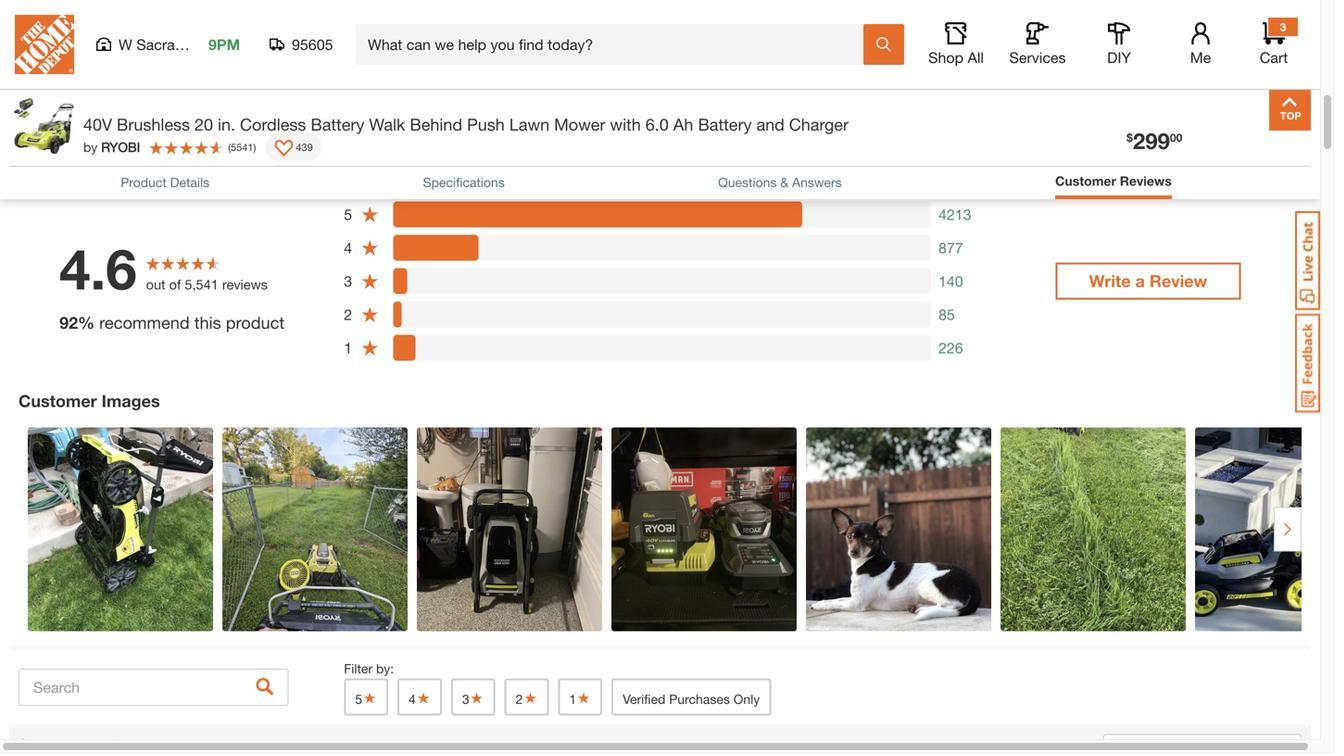 Task type: vqa. For each thing, say whether or not it's contained in the screenshot.
13May2024-Mw16-Hp-Bau-Hero4-Tools-Power Tools Starting At $79 + Free 2-Day Delivery image
no



Task type: locate. For each thing, give the bounding box(es) containing it.
2 star symbol image from the left
[[577, 692, 591, 705]]

4213
[[939, 206, 972, 223]]

filter
[[344, 661, 373, 676]]

95605
[[292, 36, 333, 53]]

40v
[[83, 114, 112, 134]]

write
[[1089, 271, 1131, 291]]

star symbol image inside "1" button
[[577, 692, 591, 705]]

2 star symbol image from the left
[[416, 692, 431, 705]]

star symbol image for 5
[[362, 692, 377, 705]]

1 vertical spatial 5
[[344, 206, 352, 223]]

1 horizontal spatial star symbol image
[[416, 692, 431, 705]]

the home depot logo image
[[15, 15, 74, 74]]

%
[[78, 313, 95, 333]]

0 vertical spatial 2
[[344, 306, 352, 323]]

w sacramento 9pm
[[119, 36, 240, 53]]

details
[[170, 175, 210, 190]]

What can we help you find today? search field
[[368, 25, 863, 64]]

(5,541)
[[159, 153, 198, 168]]

2 vertical spatial questions
[[718, 175, 777, 190]]

299
[[1133, 127, 1170, 154]]

1 button
[[558, 679, 602, 716]]

439
[[296, 141, 313, 153]]

1 horizontal spatial 5,541
[[185, 276, 219, 292]]

feedback link image
[[1295, 313, 1320, 413]]

92 % recommend this product
[[59, 313, 285, 333]]

star symbol image for 3
[[469, 692, 484, 705]]

questions for questions & answers 597 questions
[[9, 48, 90, 68]]

battery
[[311, 114, 365, 134], [698, 114, 752, 134]]

product image image
[[14, 98, 74, 158]]

4.6
[[9, 153, 27, 168], [59, 235, 137, 301]]

5 star icon image from the top
[[361, 339, 379, 357]]

0 vertical spatial 3
[[1280, 20, 1286, 33]]

questions
[[9, 48, 90, 68], [35, 77, 93, 92], [718, 175, 777, 190]]

2 horizontal spatial star symbol image
[[469, 692, 484, 705]]

& inside questions & answers 597 questions
[[95, 48, 106, 68]]

verified purchases only
[[623, 692, 760, 707]]

0 horizontal spatial star symbol image
[[523, 692, 538, 705]]

( 5541 )
[[228, 141, 256, 153]]

of up 92 % recommend this product
[[169, 276, 181, 292]]

4.6 out of 5
[[9, 153, 75, 168]]

1 vertical spatial reviews
[[154, 736, 198, 751]]

1 horizontal spatial 4.6
[[59, 235, 137, 301]]

this
[[194, 313, 221, 333]]

customer
[[9, 124, 88, 144], [1055, 173, 1116, 189], [19, 391, 97, 411]]

only
[[734, 692, 760, 707]]

product
[[121, 175, 167, 190]]

filter by:
[[344, 661, 394, 676]]

0 horizontal spatial out
[[31, 153, 50, 168]]

1 vertical spatial reviews
[[1120, 173, 1172, 189]]

1 vertical spatial out
[[146, 276, 166, 292]]

1 star symbol image from the left
[[362, 692, 377, 705]]

1 horizontal spatial 2
[[516, 692, 523, 707]]

1 vertical spatial 4
[[409, 692, 416, 707]]

questions down 'and'
[[718, 175, 777, 190]]

customer reviews
[[9, 124, 159, 144], [1055, 173, 1172, 189]]

4.6 up %
[[59, 235, 137, 301]]

recommend
[[99, 313, 190, 333]]

answers inside questions & answers 597 questions
[[111, 48, 179, 68]]

reviews
[[222, 276, 268, 292], [154, 736, 198, 751]]

1 horizontal spatial of
[[103, 736, 114, 751]]

2 vertical spatial 3
[[462, 692, 469, 707]]

0 horizontal spatial star symbol image
[[362, 692, 377, 705]]

questions right 597
[[35, 77, 93, 92]]

4 star icon image from the top
[[361, 305, 379, 324]]

answers down charger
[[792, 175, 842, 190]]

3 star icon image from the top
[[361, 272, 379, 290]]

star icon image for 2
[[361, 305, 379, 324]]

1 vertical spatial &
[[780, 175, 789, 190]]

0 vertical spatial of
[[53, 153, 65, 168]]

reviews
[[92, 124, 159, 144], [1120, 173, 1172, 189]]

sacramento
[[136, 36, 217, 53]]

2 button
[[505, 679, 549, 716]]

1 horizontal spatial star symbol image
[[577, 692, 591, 705]]

0 horizontal spatial 1
[[73, 736, 80, 751]]

0 vertical spatial answers
[[111, 48, 179, 68]]

0 horizontal spatial 4.6
[[9, 153, 27, 168]]

0 vertical spatial 1
[[344, 339, 352, 357]]

4.6 left by
[[9, 153, 27, 168]]

questions & answers 597 questions
[[9, 48, 179, 92]]

877
[[939, 239, 963, 257]]

1 vertical spatial answers
[[792, 175, 842, 190]]

1 horizontal spatial reviews
[[1120, 173, 1172, 189]]

0 horizontal spatial &
[[95, 48, 106, 68]]

images
[[102, 391, 160, 411]]

of left by
[[53, 153, 65, 168]]

out
[[31, 153, 50, 168], [146, 276, 166, 292]]

by ryobi
[[83, 139, 140, 155]]

out up recommend
[[146, 276, 166, 292]]

1 vertical spatial 2
[[516, 692, 523, 707]]

0 horizontal spatial 5,541
[[118, 736, 150, 751]]

2 horizontal spatial 1
[[569, 692, 577, 707]]

5 inside "5" button
[[355, 692, 362, 707]]

0 vertical spatial 4
[[344, 239, 352, 257]]

showing
[[19, 736, 69, 751]]

star symbol image left "1" button
[[523, 692, 538, 705]]

3 star symbol image from the left
[[469, 692, 484, 705]]

1 vertical spatial 3
[[344, 272, 352, 290]]

star symbol image inside 2 button
[[523, 692, 538, 705]]

3
[[1280, 20, 1286, 33], [344, 272, 352, 290], [462, 692, 469, 707]]

by
[[83, 139, 98, 155]]

star symbol image
[[523, 692, 538, 705], [577, 692, 591, 705]]

3 inside 3 button
[[462, 692, 469, 707]]

0 horizontal spatial reviews
[[92, 124, 159, 144]]

out of 5,541 reviews
[[146, 276, 268, 292]]

questions for questions & answers
[[718, 175, 777, 190]]

star icon image for 4
[[361, 239, 379, 257]]

diy button
[[1090, 22, 1149, 67]]

0 vertical spatial &
[[95, 48, 106, 68]]

a
[[1136, 271, 1145, 291]]

0 horizontal spatial battery
[[311, 114, 365, 134]]

out left by
[[31, 153, 50, 168]]

2 horizontal spatial 3
[[1280, 20, 1286, 33]]

star symbol image
[[362, 692, 377, 705], [416, 692, 431, 705], [469, 692, 484, 705]]

1 horizontal spatial 3
[[462, 692, 469, 707]]

star symbol image down filter by:
[[362, 692, 377, 705]]

6.0
[[646, 114, 669, 134]]

battery right ah
[[698, 114, 752, 134]]

ryobi
[[101, 139, 140, 155]]

0 vertical spatial 5,541
[[185, 276, 219, 292]]

1 star symbol image from the left
[[523, 692, 538, 705]]

specifications button
[[423, 173, 505, 192], [423, 173, 505, 192]]

live chat image
[[1295, 211, 1320, 310]]

cart 3
[[1260, 20, 1288, 66]]

40v brushless 20 in. cordless battery walk behind push lawn mower with 6.0 ah battery and charger
[[83, 114, 849, 134]]

2 horizontal spatial 5
[[355, 692, 362, 707]]

1 vertical spatial customer reviews
[[1055, 173, 1172, 189]]

0 horizontal spatial 5
[[68, 153, 75, 168]]

answers up 'brushless'
[[111, 48, 179, 68]]

&
[[95, 48, 106, 68], [780, 175, 789, 190]]

1 horizontal spatial battery
[[698, 114, 752, 134]]

star symbol image right 2 button
[[577, 692, 591, 705]]

questions & answers button
[[718, 173, 842, 192], [718, 173, 842, 192]]

1 vertical spatial of
[[169, 276, 181, 292]]

dimensions: h button
[[0, 0, 1320, 31]]

1 horizontal spatial customer reviews
[[1055, 173, 1172, 189]]

1 horizontal spatial 5
[[344, 206, 352, 223]]

& for questions & answers 597 questions
[[95, 48, 106, 68]]

0 horizontal spatial answers
[[111, 48, 179, 68]]

1 star icon image from the top
[[361, 205, 379, 224]]

of right '10' in the bottom left of the page
[[103, 736, 114, 751]]

5,541 right '10' in the bottom left of the page
[[118, 736, 150, 751]]

0 horizontal spatial of
[[53, 153, 65, 168]]

0 vertical spatial out
[[31, 153, 50, 168]]

star symbol image inside "5" button
[[362, 692, 377, 705]]

1 horizontal spatial &
[[780, 175, 789, 190]]

0 vertical spatial questions
[[9, 48, 90, 68]]

1 horizontal spatial out
[[146, 276, 166, 292]]

star symbol image inside 3 button
[[469, 692, 484, 705]]

reviews down search 'text box' on the left of page
[[154, 736, 198, 751]]

4
[[344, 239, 352, 257], [409, 692, 416, 707]]

-
[[80, 736, 85, 751]]

5,541
[[185, 276, 219, 292], [118, 736, 150, 751]]

1 vertical spatial 4.6
[[59, 235, 137, 301]]

star symbol image left 2 button
[[469, 692, 484, 705]]

questions up 597
[[9, 48, 90, 68]]

shop
[[928, 49, 964, 66]]

& left 'w'
[[95, 48, 106, 68]]

shop all
[[928, 49, 984, 66]]

star icon image
[[361, 205, 379, 224], [361, 239, 379, 257], [361, 272, 379, 290], [361, 305, 379, 324], [361, 339, 379, 357]]

2 star icon image from the top
[[361, 239, 379, 257]]

0 horizontal spatial customer reviews
[[9, 124, 159, 144]]

2
[[344, 306, 352, 323], [516, 692, 523, 707]]

w
[[119, 36, 132, 53]]

battery up 439
[[311, 114, 365, 134]]

$ 299 00
[[1127, 127, 1183, 154]]

me button
[[1171, 22, 1230, 67]]

2 vertical spatial 5
[[355, 692, 362, 707]]

1 vertical spatial questions
[[35, 77, 93, 92]]

5
[[68, 153, 75, 168], [344, 206, 352, 223], [355, 692, 362, 707]]

star symbol image left 3 button
[[416, 692, 431, 705]]

star symbol image inside 4 button
[[416, 692, 431, 705]]

& down 'and'
[[780, 175, 789, 190]]

1 horizontal spatial answers
[[792, 175, 842, 190]]

4 inside button
[[409, 692, 416, 707]]

answers for questions & answers 597 questions
[[111, 48, 179, 68]]

2 battery from the left
[[698, 114, 752, 134]]

reviews up product
[[222, 276, 268, 292]]

1 horizontal spatial 4
[[409, 692, 416, 707]]

1 vertical spatial 1
[[569, 692, 577, 707]]

5,541 up the this
[[185, 276, 219, 292]]

product
[[226, 313, 285, 333]]

1 horizontal spatial reviews
[[222, 276, 268, 292]]

0 horizontal spatial 2
[[344, 306, 352, 323]]

2 vertical spatial of
[[103, 736, 114, 751]]

0 vertical spatial 4.6
[[9, 153, 27, 168]]

0 horizontal spatial 4
[[344, 239, 352, 257]]



Task type: describe. For each thing, give the bounding box(es) containing it.
85
[[939, 306, 955, 323]]

purchases
[[669, 692, 730, 707]]

1 inside button
[[569, 692, 577, 707]]

all
[[968, 49, 984, 66]]

ah
[[673, 114, 693, 134]]

140
[[939, 272, 963, 290]]

226
[[939, 339, 963, 357]]

1 horizontal spatial 1
[[344, 339, 352, 357]]

5541
[[231, 141, 253, 153]]

write a review
[[1089, 271, 1208, 291]]

0 vertical spatial reviews
[[222, 276, 268, 292]]

cart
[[1260, 49, 1288, 66]]

2 inside 2 button
[[516, 692, 523, 707]]

2 vertical spatial 1
[[73, 736, 80, 751]]

services button
[[1008, 22, 1067, 67]]

dimensions:
[[9, 1, 81, 16]]

me
[[1190, 49, 1211, 66]]

star symbol image for 2
[[523, 692, 538, 705]]

write a review button
[[1056, 263, 1241, 300]]

specifications
[[423, 175, 505, 190]]

by:
[[376, 661, 394, 676]]

4.6 for 4.6 out of 5
[[9, 153, 27, 168]]

& for questions & answers
[[780, 175, 789, 190]]

1 vertical spatial 5,541
[[118, 736, 150, 751]]

95605 button
[[270, 35, 334, 54]]

star icon image for 1
[[361, 339, 379, 357]]

mower
[[554, 114, 605, 134]]

dimensions: h
[[9, 1, 97, 16]]

10
[[85, 736, 99, 751]]

Search text field
[[19, 669, 288, 706]]

top button
[[1269, 89, 1311, 131]]

597
[[9, 77, 31, 92]]

1 vertical spatial customer
[[1055, 173, 1116, 189]]

verified
[[623, 692, 666, 707]]

)
[[253, 141, 256, 153]]

9pm
[[208, 36, 240, 53]]

display image
[[275, 140, 293, 158]]

cordless
[[240, 114, 306, 134]]

lawn
[[509, 114, 550, 134]]

brushless
[[117, 114, 190, 134]]

star icon image for 5
[[361, 205, 379, 224]]

diy
[[1107, 49, 1131, 66]]

0 vertical spatial 5
[[68, 153, 75, 168]]

product details
[[121, 175, 210, 190]]

in.
[[218, 114, 235, 134]]

3 button
[[451, 679, 495, 716]]

20
[[195, 114, 213, 134]]

with
[[610, 114, 641, 134]]

3 inside cart 3
[[1280, 20, 1286, 33]]

0 horizontal spatial reviews
[[154, 736, 198, 751]]

answers for questions & answers
[[792, 175, 842, 190]]

charger
[[789, 114, 849, 134]]

h
[[84, 1, 94, 16]]

push
[[467, 114, 505, 134]]

walk
[[369, 114, 405, 134]]

4.6 for 4.6
[[59, 235, 137, 301]]

1 battery from the left
[[311, 114, 365, 134]]

92
[[59, 313, 78, 333]]

star symbol image for 4
[[416, 692, 431, 705]]

2 vertical spatial customer
[[19, 391, 97, 411]]

review
[[1150, 271, 1208, 291]]

and
[[756, 114, 785, 134]]

439 button
[[265, 133, 322, 161]]

0 vertical spatial reviews
[[92, 124, 159, 144]]

shop all button
[[927, 22, 986, 67]]

2 horizontal spatial of
[[169, 276, 181, 292]]

0 horizontal spatial 3
[[344, 272, 352, 290]]

00
[[1170, 131, 1183, 144]]

star symbol image for 1
[[577, 692, 591, 705]]

star icon image for 3
[[361, 272, 379, 290]]

5 button
[[344, 679, 388, 716]]

behind
[[410, 114, 462, 134]]

0 vertical spatial customer
[[9, 124, 88, 144]]

services
[[1009, 49, 1066, 66]]

showing 1 - 10 of 5,541 reviews
[[19, 736, 198, 751]]

verified purchases only button
[[612, 679, 771, 716]]

questions & answers
[[718, 175, 842, 190]]

$
[[1127, 131, 1133, 144]]

(
[[228, 141, 231, 153]]

customer images
[[19, 391, 160, 411]]

4 button
[[398, 679, 442, 716]]

0 vertical spatial customer reviews
[[9, 124, 159, 144]]



